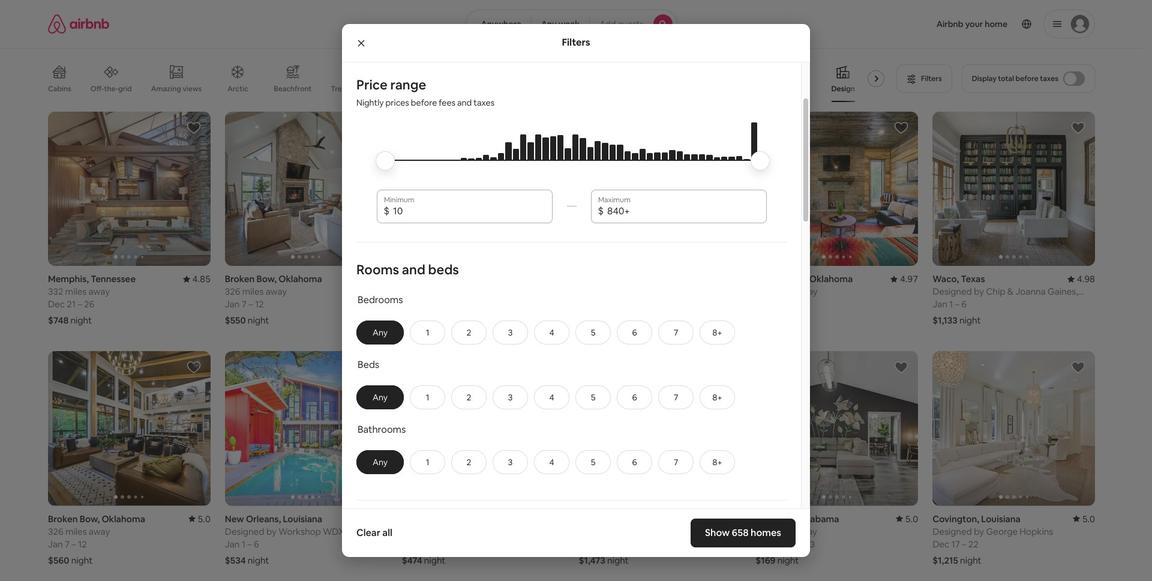 Task type: describe. For each thing, give the bounding box(es) containing it.
$1,215
[[933, 555, 959, 566]]

1 for bedrooms
[[426, 327, 430, 338]]

miles inside memphis, tennessee 332 miles away dec 21 – 26 $748 night
[[65, 286, 87, 297]]

4.85 out of 5 average rating image
[[183, 273, 211, 285]]

4.85
[[192, 273, 211, 285]]

before inside price range nightly prices before fees and taxes
[[411, 97, 437, 108]]

the-
[[104, 84, 118, 94]]

arctic
[[228, 84, 248, 94]]

&
[[1008, 286, 1014, 297]]

louisiana inside new orleans, louisiana designed by workshop wdxl jan 1 – 6 $534 night
[[283, 513, 322, 524]]

3 for bathrooms
[[508, 457, 513, 468]]

$474 night
[[402, 555, 446, 566]]

1 button for beds
[[410, 385, 446, 409]]

all
[[383, 527, 393, 539]]

george
[[987, 526, 1018, 537]]

5 for beds
[[591, 392, 596, 403]]

tropical
[[777, 84, 804, 94]]

add to wishlist: covington, louisiana image
[[1072, 360, 1086, 375]]

bedrooms
[[358, 293, 403, 306]]

8+ for beds
[[713, 392, 723, 403]]

mansions
[[390, 84, 422, 94]]

amazing
[[151, 84, 181, 94]]

oklahoma for broken bow, oklahoma 326 miles away jan 7 – 12 $560 night
[[102, 513, 145, 524]]

5.0 out of 5 average rating image for huntsville, alabama 397 miles away dec 29 – jan 3 $169 night
[[896, 513, 919, 524]]

3 button for beds
[[493, 385, 528, 409]]

texas for waco,
[[961, 273, 986, 285]]

cabins
[[48, 84, 71, 94]]

broken bow, oklahoma 326 miles away jan 7 – 12 $550 night
[[225, 273, 322, 326]]

8+ element for bedrooms
[[713, 327, 723, 338]]

$238 night
[[579, 315, 623, 326]]

jan inside broken bow, oklahoma 326 miles away jan 7 – 12 $560 night
[[48, 538, 63, 550]]

1 for beds
[[426, 392, 430, 403]]

price
[[357, 76, 388, 93]]

7 button for bedrooms
[[659, 320, 694, 344]]

wdxl
[[323, 526, 349, 537]]

$1,133
[[933, 315, 958, 326]]

8+ for bedrooms
[[713, 327, 723, 338]]

designed for covington,
[[933, 526, 973, 537]]

any element for bedrooms
[[369, 327, 391, 338]]

views
[[183, 84, 202, 94]]

4 for beds
[[550, 392, 555, 403]]

– inside covington, louisiana designed by george hopkins dec 17 – 22 $1,215 night
[[962, 538, 967, 550]]

guests
[[618, 19, 644, 29]]

clear
[[357, 527, 381, 539]]

6 button for bathrooms
[[617, 450, 653, 474]]

homes
[[751, 527, 782, 539]]

anywhere button
[[466, 10, 532, 38]]

add to wishlist: waco, texas image
[[1072, 121, 1086, 135]]

designed inside new orleans, louisiana designed by workshop wdxl jan 1 – 6 $534 night
[[225, 526, 265, 537]]

gainesville, texas
[[402, 273, 476, 285]]

7 for bathrooms
[[674, 457, 679, 468]]

beds
[[358, 358, 380, 371]]

326 for broken bow, oklahoma 326 miles away jan 7 – 12 $550 night
[[225, 286, 240, 297]]

4.97 out of 5 average rating image
[[891, 273, 919, 285]]

by for covington, louisiana
[[975, 526, 985, 537]]

1 $ text field from the left
[[393, 205, 545, 217]]

night inside memphis, tennessee 332 miles away dec 21 – 26 $748 night
[[71, 315, 92, 326]]

oklahoma for broken bow, oklahoma 338 miles away
[[810, 273, 853, 285]]

5.0 out of 5 average rating image
[[188, 513, 211, 524]]

any inside button
[[541, 19, 557, 29]]

1 inside new orleans, louisiana designed by workshop wdxl jan 1 – 6 $534 night
[[242, 538, 246, 550]]

clear all
[[357, 527, 393, 539]]

add to wishlist: huntsville, alabama image
[[895, 360, 909, 375]]

dec inside covington, louisiana designed by george hopkins dec 17 – 22 $1,215 night
[[933, 538, 950, 550]]

6 button for beds
[[617, 385, 653, 409]]

26
[[84, 299, 94, 310]]

design
[[832, 84, 855, 94]]

29
[[775, 538, 785, 550]]

jan inside jan 1 – 6 $1,133 night
[[933, 299, 948, 310]]

chip
[[987, 286, 1006, 297]]

night right $238
[[602, 315, 623, 326]]

covington, louisiana designed by george hopkins dec 17 – 22 $1,215 night
[[933, 513, 1054, 566]]

anywhere
[[481, 19, 522, 29]]

jan inside new orleans, louisiana designed by workshop wdxl jan 1 – 6 $534 night
[[225, 538, 240, 550]]

night inside broken bow, oklahoma 326 miles away jan 7 – 12 $550 night
[[248, 315, 269, 326]]

12 for $560
[[78, 538, 87, 550]]

4 button for bedrooms
[[534, 320, 570, 344]]

5 button for bedrooms
[[576, 320, 611, 344]]

4.93
[[369, 273, 388, 285]]

huntsville, alabama 397 miles away dec 29 – jan 3 $169 night
[[756, 513, 840, 566]]

miles for broken bow, oklahoma 326 miles away jan 7 – 12 $550 night
[[242, 286, 264, 297]]

memphis,
[[48, 273, 89, 285]]

7 for beds
[[674, 392, 679, 403]]

show 658 homes
[[705, 527, 782, 539]]

2 $ text field from the left
[[608, 205, 760, 217]]

22
[[969, 538, 979, 550]]

miles inside the huntsville, alabama 397 miles away dec 29 – jan 3 $169 night
[[773, 526, 794, 537]]

4.98
[[1078, 273, 1096, 285]]

3 for beds
[[508, 392, 513, 403]]

display
[[972, 74, 997, 83]]

0 horizontal spatial joanna
[[933, 297, 963, 309]]

night right $1,473
[[608, 554, 629, 566]]

4.98 out of 5 average rating image
[[1068, 273, 1096, 285]]

8+ element for beds
[[713, 392, 723, 403]]

broken for broken bow, oklahoma 326 miles away jan 7 – 12 $560 night
[[48, 513, 78, 524]]

28
[[439, 299, 450, 310]]

4.97
[[901, 273, 919, 285]]

add to wishlist: gainesville, texas image
[[541, 121, 555, 135]]

night inside new orleans, louisiana designed by workshop wdxl jan 1 – 6 $534 night
[[248, 554, 269, 566]]

jan 1 – 6 $1,133 night
[[933, 299, 981, 326]]

332
[[48, 286, 63, 297]]

– inside broken bow, oklahoma 326 miles away jan 7 – 12 $550 night
[[249, 299, 253, 310]]

beds
[[428, 261, 459, 278]]

away for broken bow, oklahoma 326 miles away jan 7 – 12 $560 night
[[89, 526, 110, 537]]

658
[[732, 527, 749, 539]]

any week button
[[531, 10, 590, 38]]

night inside 'dec 23 – 28 $415 night'
[[423, 315, 445, 326]]

– inside new orleans, louisiana designed by workshop wdxl jan 1 – 6 $534 night
[[247, 538, 252, 550]]

night inside the huntsville, alabama 397 miles away dec 29 – jan 3 $169 night
[[778, 554, 799, 566]]

new
[[225, 513, 244, 524]]

1 horizontal spatial joanna
[[1016, 286, 1046, 297]]

show 658 homes link
[[691, 519, 796, 548]]

$560
[[48, 554, 69, 566]]

$1,473
[[579, 554, 606, 566]]

amazing views
[[151, 84, 202, 94]]

6 for beds
[[632, 392, 637, 403]]

5.0 for covington, louisiana designed by george hopkins dec 17 – 22 $1,215 night
[[1083, 513, 1096, 524]]

5 button for beds
[[576, 385, 611, 409]]

magnolia
[[998, 297, 1035, 309]]

326 for broken bow, oklahoma 326 miles away jan 7 – 12 $560 night
[[48, 526, 63, 537]]

filters
[[562, 36, 591, 49]]

most stays cost more than $210 per night. image
[[386, 122, 757, 194]]

away for broken bow, oklahoma 326 miles away jan 7 – 12 $550 night
[[266, 286, 287, 297]]

5.0 for broken bow, oklahoma 326 miles away jan 7 – 12 $560 night
[[198, 513, 211, 524]]

– inside memphis, tennessee 332 miles away dec 21 – 26 $748 night
[[78, 299, 82, 310]]

add
[[600, 19, 616, 29]]

6 inside jan 1 – 6 $1,133 night
[[962, 299, 967, 310]]

none search field containing anywhere
[[466, 10, 678, 38]]

away inside memphis, tennessee 332 miles away dec 21 – 26 $748 night
[[89, 286, 110, 297]]

jan inside broken bow, oklahoma 326 miles away jan 7 – 12 $550 night
[[225, 299, 240, 310]]

covington,
[[933, 513, 980, 524]]

add to wishlist: new orleans, louisiana image
[[364, 360, 378, 375]]

broken for broken bow, oklahoma 326 miles away jan 7 – 12 $550 night
[[225, 273, 255, 285]]

beachfront
[[274, 84, 312, 94]]

6 for bathrooms
[[632, 457, 637, 468]]

new orleans, louisiana designed by workshop wdxl jan 1 – 6 $534 night
[[225, 513, 349, 566]]

hopkins
[[1020, 526, 1054, 537]]

8+ element for bathrooms
[[713, 457, 723, 468]]

1 button for bedrooms
[[410, 320, 446, 344]]

broken bow, oklahoma 326 miles away jan 7 – 12 $560 night
[[48, 513, 145, 566]]

total
[[999, 74, 1015, 83]]

2 button for bathrooms
[[452, 450, 487, 474]]

gainesville,
[[402, 273, 450, 285]]

4 button for beds
[[534, 385, 570, 409]]

0 horizontal spatial gaines,
[[965, 297, 996, 309]]

prices
[[386, 97, 409, 108]]

bow, for broken bow, oklahoma 326 miles away jan 7 – 12 $560 night
[[80, 513, 100, 524]]

any button for bathrooms
[[357, 450, 404, 474]]

clear all button
[[351, 521, 399, 545]]

5 button for bathrooms
[[576, 450, 611, 474]]

orleans,
[[246, 513, 281, 524]]



Task type: vqa. For each thing, say whether or not it's contained in the screenshot.
of
no



Task type: locate. For each thing, give the bounding box(es) containing it.
oklahoma
[[279, 273, 322, 285], [810, 273, 853, 285], [102, 513, 145, 524]]

0 vertical spatial 8+ element
[[713, 327, 723, 338]]

oklahoma inside broken bow, oklahoma 338 miles away
[[810, 273, 853, 285]]

3 5 button from the top
[[576, 450, 611, 474]]

$ for 1st $ text field from the left
[[384, 205, 390, 217]]

group containing off-the-grid
[[48, 55, 890, 102]]

jan inside the huntsville, alabama 397 miles away dec 29 – jan 3 $169 night
[[794, 538, 808, 550]]

any button for bedrooms
[[357, 320, 404, 344]]

any element down bedrooms
[[369, 327, 391, 338]]

1 vertical spatial 1 button
[[410, 385, 446, 409]]

326 up $550
[[225, 286, 240, 297]]

miles up "29"
[[773, 526, 794, 537]]

$534
[[225, 554, 246, 566]]

2 vertical spatial 3 button
[[493, 450, 528, 474]]

2 7 button from the top
[[659, 385, 694, 409]]

2 for beds
[[467, 392, 472, 403]]

$474
[[402, 555, 422, 566]]

7
[[242, 299, 247, 310], [674, 327, 679, 338], [674, 392, 679, 403], [674, 457, 679, 468], [65, 538, 70, 550]]

add guests button
[[590, 10, 678, 38]]

by inside new orleans, louisiana designed by workshop wdxl jan 1 – 6 $534 night
[[266, 526, 277, 537]]

night down "29"
[[778, 554, 799, 566]]

broken inside broken bow, oklahoma 326 miles away jan 7 – 12 $560 night
[[48, 513, 78, 524]]

jan
[[225, 299, 240, 310], [933, 299, 948, 310], [48, 538, 63, 550], [225, 538, 240, 550], [794, 538, 808, 550]]

7 button
[[659, 320, 694, 344], [659, 385, 694, 409], [659, 450, 694, 474]]

1 1 button from the top
[[410, 320, 446, 344]]

miles for broken bow, oklahoma 338 miles away
[[773, 286, 795, 297]]

gaines, down 4.98 out of 5 average rating icon
[[1048, 286, 1079, 297]]

night right $1,133
[[960, 315, 981, 326]]

1 vertical spatial 326
[[48, 526, 63, 537]]

2 5 button from the top
[[576, 385, 611, 409]]

week
[[559, 19, 580, 29]]

rooms and beds
[[357, 261, 459, 278]]

0 horizontal spatial texas
[[452, 273, 476, 285]]

2 button for beds
[[452, 385, 487, 409]]

2 vertical spatial 6 button
[[617, 450, 653, 474]]

any button
[[357, 320, 404, 344], [357, 385, 404, 409], [357, 450, 404, 474]]

1 horizontal spatial gaines,
[[1048, 286, 1079, 297]]

1 5 button from the top
[[576, 320, 611, 344]]

bow, for broken bow, oklahoma 338 miles away
[[788, 273, 808, 285]]

before right "total"
[[1016, 74, 1039, 83]]

– inside broken bow, oklahoma 326 miles away jan 7 – 12 $560 night
[[72, 538, 76, 550]]

by inside waco, texas designed by chip & joanna gaines, joanna gaines, magnolia network
[[975, 286, 985, 297]]

2 vertical spatial any element
[[369, 457, 391, 468]]

off-the-grid
[[91, 84, 132, 94]]

1
[[950, 299, 954, 310], [426, 327, 430, 338], [426, 392, 430, 403], [426, 457, 430, 468], [242, 538, 246, 550]]

1 horizontal spatial $
[[598, 205, 604, 217]]

and right fees
[[457, 97, 472, 108]]

broken up 338
[[756, 273, 786, 285]]

miles up $550
[[242, 286, 264, 297]]

louisiana inside covington, louisiana designed by george hopkins dec 17 – 22 $1,215 night
[[982, 513, 1021, 524]]

taxes right "total"
[[1041, 74, 1059, 83]]

1 vertical spatial 8+
[[713, 392, 723, 403]]

grid
[[118, 84, 132, 94]]

1 horizontal spatial 5.0 out of 5 average rating image
[[1073, 513, 1096, 524]]

1 vertical spatial 2
[[467, 392, 472, 403]]

0 vertical spatial 8+
[[713, 327, 723, 338]]

2 5.0 from the left
[[906, 513, 919, 524]]

2 4 button from the top
[[534, 385, 570, 409]]

2 vertical spatial 4 button
[[534, 450, 570, 474]]

display total before taxes
[[972, 74, 1059, 83]]

1 horizontal spatial 326
[[225, 286, 240, 297]]

2 vertical spatial 1 button
[[410, 450, 446, 474]]

8+
[[713, 327, 723, 338], [713, 392, 723, 403], [713, 457, 723, 468]]

1 vertical spatial 5
[[591, 392, 596, 403]]

12 inside broken bow, oklahoma 326 miles away jan 7 – 12 $560 night
[[78, 538, 87, 550]]

0 vertical spatial 3 button
[[493, 320, 528, 344]]

2 5 from the top
[[591, 392, 596, 403]]

3 any element from the top
[[369, 457, 391, 468]]

miles inside broken bow, oklahoma 326 miles away jan 7 – 12 $560 night
[[65, 526, 87, 537]]

any for beds
[[373, 392, 388, 403]]

designed down waco,
[[933, 286, 973, 297]]

dec inside the huntsville, alabama 397 miles away dec 29 – jan 3 $169 night
[[756, 538, 773, 550]]

add guests
[[600, 19, 644, 29]]

2 8+ from the top
[[713, 392, 723, 403]]

fees
[[439, 97, 456, 108]]

2 texas from the left
[[961, 273, 986, 285]]

texas right waco,
[[961, 273, 986, 285]]

1 inside jan 1 – 6 $1,133 night
[[950, 299, 954, 310]]

7 button for bathrooms
[[659, 450, 694, 474]]

texas right gainesville,
[[452, 273, 476, 285]]

4 for bedrooms
[[550, 327, 555, 338]]

1 horizontal spatial and
[[457, 97, 472, 108]]

louisiana up workshop
[[283, 513, 322, 524]]

0 vertical spatial 8+ button
[[700, 320, 735, 344]]

0 vertical spatial 7 button
[[659, 320, 694, 344]]

any element for beds
[[369, 392, 391, 403]]

any week
[[541, 19, 580, 29]]

0 horizontal spatial bow,
[[80, 513, 100, 524]]

1 8+ element from the top
[[713, 327, 723, 338]]

jan up $560
[[48, 538, 63, 550]]

designed
[[933, 286, 973, 297], [225, 526, 265, 537], [933, 526, 973, 537]]

12
[[255, 299, 264, 310], [78, 538, 87, 550]]

5 for bedrooms
[[591, 327, 596, 338]]

night down 23
[[423, 315, 445, 326]]

1 horizontal spatial broken
[[225, 273, 255, 285]]

1 horizontal spatial texas
[[961, 273, 986, 285]]

0 vertical spatial 326
[[225, 286, 240, 297]]

$169
[[756, 554, 776, 566]]

1 horizontal spatial 5.0
[[906, 513, 919, 524]]

3 button for bedrooms
[[493, 320, 528, 344]]

6 inside new orleans, louisiana designed by workshop wdxl jan 1 – 6 $534 night
[[254, 538, 259, 550]]

huntsville,
[[756, 513, 800, 524]]

$1,473 night
[[579, 554, 629, 566]]

1 6 button from the top
[[617, 320, 653, 344]]

dec left 17
[[933, 538, 950, 550]]

1 horizontal spatial oklahoma
[[279, 273, 322, 285]]

326 inside broken bow, oklahoma 326 miles away jan 7 – 12 $560 night
[[48, 526, 63, 537]]

338
[[756, 286, 771, 297]]

and inside price range nightly prices before fees and taxes
[[457, 97, 472, 108]]

broken for broken bow, oklahoma 338 miles away
[[756, 273, 786, 285]]

group inside filters dialog
[[342, 501, 801, 581]]

2 4 from the top
[[550, 392, 555, 403]]

1 5.0 from the left
[[198, 513, 211, 524]]

2 vertical spatial 5 button
[[576, 450, 611, 474]]

0 vertical spatial 2
[[467, 327, 472, 338]]

night inside covington, louisiana designed by george hopkins dec 17 – 22 $1,215 night
[[961, 555, 982, 566]]

by up 22
[[975, 526, 985, 537]]

7 for bedrooms
[[674, 327, 679, 338]]

1 4 from the top
[[550, 327, 555, 338]]

$550
[[225, 315, 246, 326]]

7 inside broken bow, oklahoma 326 miles away jan 7 – 12 $550 night
[[242, 299, 247, 310]]

away for broken bow, oklahoma 338 miles away
[[797, 286, 818, 297]]

3 any button from the top
[[357, 450, 404, 474]]

1 vertical spatial 2 button
[[452, 385, 487, 409]]

2 horizontal spatial bow,
[[788, 273, 808, 285]]

0 horizontal spatial 12
[[78, 538, 87, 550]]

0 vertical spatial any button
[[357, 320, 404, 344]]

nightly
[[357, 97, 384, 108]]

1 for bathrooms
[[426, 457, 430, 468]]

gaines, left &
[[965, 297, 996, 309]]

0 horizontal spatial 5.0 out of 5 average rating image
[[896, 513, 919, 524]]

0 vertical spatial and
[[457, 97, 472, 108]]

1 8+ button from the top
[[700, 320, 735, 344]]

1 button for bathrooms
[[410, 450, 446, 474]]

0 horizontal spatial oklahoma
[[102, 513, 145, 524]]

2 $ from the left
[[598, 205, 604, 217]]

night right "$474"
[[424, 555, 446, 566]]

any element down bathrooms
[[369, 457, 391, 468]]

jan up $550
[[225, 299, 240, 310]]

3 2 from the top
[[467, 457, 472, 468]]

rooms
[[357, 261, 399, 278]]

2 horizontal spatial broken
[[756, 273, 786, 285]]

1 horizontal spatial bow,
[[257, 273, 277, 285]]

add to wishlist: broken bow, oklahoma image
[[895, 121, 909, 135]]

2 3 button from the top
[[493, 385, 528, 409]]

broken inside broken bow, oklahoma 326 miles away jan 7 – 12 $550 night
[[225, 273, 255, 285]]

taxes
[[1041, 74, 1059, 83], [474, 97, 495, 108]]

broken up $560
[[48, 513, 78, 524]]

bow, inside broken bow, oklahoma 338 miles away
[[788, 273, 808, 285]]

before down mansions
[[411, 97, 437, 108]]

3 4 button from the top
[[534, 450, 570, 474]]

off-
[[91, 84, 104, 94]]

1 vertical spatial taxes
[[474, 97, 495, 108]]

oklahoma inside broken bow, oklahoma 326 miles away jan 7 – 12 $550 night
[[279, 273, 322, 285]]

5 for bathrooms
[[591, 457, 596, 468]]

designed inside waco, texas designed by chip & joanna gaines, joanna gaines, magnolia network
[[933, 286, 973, 297]]

2 5.0 out of 5 average rating image from the left
[[1073, 513, 1096, 524]]

2 horizontal spatial oklahoma
[[810, 273, 853, 285]]

night down 26
[[71, 315, 92, 326]]

0 horizontal spatial and
[[402, 261, 426, 278]]

1 vertical spatial 7 button
[[659, 385, 694, 409]]

2 vertical spatial 7 button
[[659, 450, 694, 474]]

treehouses
[[331, 84, 370, 94]]

0 vertical spatial 2 button
[[452, 320, 487, 344]]

miles inside broken bow, oklahoma 326 miles away jan 7 – 12 $550 night
[[242, 286, 264, 297]]

any down add to wishlist: new orleans, louisiana image
[[373, 392, 388, 403]]

1 louisiana from the left
[[283, 513, 322, 524]]

joanna up $1,133
[[933, 297, 963, 309]]

4 for bathrooms
[[550, 457, 555, 468]]

0 horizontal spatial $
[[384, 205, 390, 217]]

away inside broken bow, oklahoma 326 miles away jan 7 – 12 $560 night
[[89, 526, 110, 537]]

8+ for bathrooms
[[713, 457, 723, 468]]

3 6 button from the top
[[617, 450, 653, 474]]

designed up 17
[[933, 526, 973, 537]]

any element
[[369, 327, 391, 338], [369, 392, 391, 403], [369, 457, 391, 468]]

8+ element
[[713, 327, 723, 338], [713, 392, 723, 403], [713, 457, 723, 468]]

$238
[[579, 315, 600, 326]]

tennessee
[[91, 273, 136, 285]]

1 texas from the left
[[452, 273, 476, 285]]

2 vertical spatial 8+ element
[[713, 457, 723, 468]]

any for bathrooms
[[373, 457, 388, 468]]

jan up $534
[[225, 538, 240, 550]]

and left the beds
[[402, 261, 426, 278]]

any element down add to wishlist: new orleans, louisiana image
[[369, 392, 391, 403]]

326 up $560
[[48, 526, 63, 537]]

louisiana up 'george'
[[982, 513, 1021, 524]]

2 for bedrooms
[[467, 327, 472, 338]]

3 8+ button from the top
[[700, 450, 735, 474]]

night right $550
[[248, 315, 269, 326]]

1 2 button from the top
[[452, 320, 487, 344]]

filters dialog
[[342, 24, 811, 581]]

3 5.0 from the left
[[1083, 513, 1096, 524]]

any element for bathrooms
[[369, 457, 391, 468]]

1 vertical spatial before
[[411, 97, 437, 108]]

2 vertical spatial 2
[[467, 457, 472, 468]]

range
[[390, 76, 426, 93]]

by left chip
[[975, 286, 985, 297]]

0 horizontal spatial 5.0
[[198, 513, 211, 524]]

None search field
[[466, 10, 678, 38]]

4.93 out of 5 average rating image
[[360, 273, 388, 285]]

0 horizontal spatial taxes
[[474, 97, 495, 108]]

price range nightly prices before fees and taxes
[[357, 76, 495, 108]]

2 6 button from the top
[[617, 385, 653, 409]]

miles inside broken bow, oklahoma 338 miles away
[[773, 286, 795, 297]]

1 3 button from the top
[[493, 320, 528, 344]]

1 5.0 out of 5 average rating image from the left
[[896, 513, 919, 524]]

before
[[1016, 74, 1039, 83], [411, 97, 437, 108]]

5
[[591, 327, 596, 338], [591, 392, 596, 403], [591, 457, 596, 468]]

show
[[705, 527, 730, 539]]

2 button for bedrooms
[[452, 320, 487, 344]]

2 vertical spatial 5
[[591, 457, 596, 468]]

joanna right &
[[1016, 286, 1046, 297]]

1 2 from the top
[[467, 327, 472, 338]]

0 vertical spatial 5
[[591, 327, 596, 338]]

profile element
[[692, 0, 1096, 48]]

0 vertical spatial 4
[[550, 327, 555, 338]]

2 louisiana from the left
[[982, 513, 1021, 524]]

2 2 from the top
[[467, 392, 472, 403]]

21
[[67, 299, 76, 310]]

2 any element from the top
[[369, 392, 391, 403]]

add to wishlist: broken bow, oklahoma image
[[187, 360, 201, 375]]

broken
[[225, 273, 255, 285], [756, 273, 786, 285], [48, 513, 78, 524]]

– inside the huntsville, alabama 397 miles away dec 29 – jan 3 $169 night
[[787, 538, 792, 550]]

add to wishlist: memphis, tennessee image
[[187, 121, 201, 135]]

joanna
[[1016, 286, 1046, 297], [933, 297, 963, 309]]

8+ button for bathrooms
[[700, 450, 735, 474]]

broken bow, oklahoma 338 miles away
[[756, 273, 853, 297]]

5.0 out of 5 average rating image for covington, louisiana designed by george hopkins dec 17 – 22 $1,215 night
[[1073, 513, 1096, 524]]

alabama
[[802, 513, 840, 524]]

miles right 338
[[773, 286, 795, 297]]

3 button
[[493, 320, 528, 344], [493, 385, 528, 409], [493, 450, 528, 474]]

dec inside 'dec 23 – 28 $415 night'
[[402, 299, 419, 310]]

0 vertical spatial before
[[1016, 74, 1039, 83]]

any down bathrooms
[[373, 457, 388, 468]]

1 horizontal spatial louisiana
[[982, 513, 1021, 524]]

$415
[[402, 315, 421, 326]]

$748
[[48, 315, 69, 326]]

dec down 332
[[48, 299, 65, 310]]

0 vertical spatial 6 button
[[617, 320, 653, 344]]

0 vertical spatial 4 button
[[534, 320, 570, 344]]

night down 22
[[961, 555, 982, 566]]

5.0 for huntsville, alabama 397 miles away dec 29 – jan 3 $169 night
[[906, 513, 919, 524]]

miles up 21
[[65, 286, 87, 297]]

3 for bedrooms
[[508, 327, 513, 338]]

0 vertical spatial 5 button
[[576, 320, 611, 344]]

2 vertical spatial 8+
[[713, 457, 723, 468]]

6 for bedrooms
[[632, 327, 637, 338]]

1 vertical spatial 12
[[78, 538, 87, 550]]

1 7 button from the top
[[659, 320, 694, 344]]

broken right 4.85 at the left of page
[[225, 273, 255, 285]]

1 8+ from the top
[[713, 327, 723, 338]]

2 vertical spatial 4
[[550, 457, 555, 468]]

0 vertical spatial 12
[[255, 299, 264, 310]]

by inside covington, louisiana designed by george hopkins dec 17 – 22 $1,215 night
[[975, 526, 985, 537]]

any for bedrooms
[[373, 327, 388, 338]]

397
[[756, 526, 771, 537]]

5.0 out of 5 average rating image
[[896, 513, 919, 524], [1073, 513, 1096, 524]]

– inside jan 1 – 6 $1,133 night
[[956, 299, 960, 310]]

1 horizontal spatial 12
[[255, 299, 264, 310]]

2 any button from the top
[[357, 385, 404, 409]]

workshop
[[279, 526, 321, 537]]

17
[[952, 538, 960, 550]]

any left week
[[541, 19, 557, 29]]

any down bedrooms
[[373, 327, 388, 338]]

away inside the huntsville, alabama 397 miles away dec 29 – jan 3 $169 night
[[796, 526, 818, 537]]

by down orleans,
[[266, 526, 277, 537]]

designed down new
[[225, 526, 265, 537]]

waco, texas designed by chip & joanna gaines, joanna gaines, magnolia network
[[933, 273, 1079, 309]]

network
[[1037, 297, 1073, 309]]

bow, inside broken bow, oklahoma 326 miles away jan 7 – 12 $560 night
[[80, 513, 100, 524]]

1 any element from the top
[[369, 327, 391, 338]]

0 horizontal spatial $ text field
[[393, 205, 545, 217]]

0 vertical spatial taxes
[[1041, 74, 1059, 83]]

2 8+ element from the top
[[713, 392, 723, 403]]

texas
[[452, 273, 476, 285], [961, 273, 986, 285]]

–
[[78, 299, 82, 310], [249, 299, 253, 310], [433, 299, 437, 310], [956, 299, 960, 310], [72, 538, 76, 550], [247, 538, 252, 550], [787, 538, 792, 550], [962, 538, 967, 550]]

3 8+ element from the top
[[713, 457, 723, 468]]

2 for bathrooms
[[467, 457, 472, 468]]

2 2 button from the top
[[452, 385, 487, 409]]

1 vertical spatial 8+ element
[[713, 392, 723, 403]]

night
[[71, 315, 92, 326], [248, 315, 269, 326], [602, 315, 623, 326], [423, 315, 445, 326], [960, 315, 981, 326], [71, 554, 93, 566], [248, 554, 269, 566], [608, 554, 629, 566], [778, 554, 799, 566], [424, 555, 446, 566], [961, 555, 982, 566]]

any button down bedrooms
[[357, 320, 404, 344]]

memphis, tennessee 332 miles away dec 21 – 26 $748 night
[[48, 273, 136, 326]]

louisiana
[[283, 513, 322, 524], [982, 513, 1021, 524]]

4 button for bathrooms
[[534, 450, 570, 474]]

3 2 button from the top
[[452, 450, 487, 474]]

by for waco, texas
[[975, 286, 985, 297]]

any button for beds
[[357, 385, 404, 409]]

any button down add to wishlist: new orleans, louisiana image
[[357, 385, 404, 409]]

3 3 button from the top
[[493, 450, 528, 474]]

night right $534
[[248, 554, 269, 566]]

texas for gainesville,
[[452, 273, 476, 285]]

326 inside broken bow, oklahoma 326 miles away jan 7 – 12 $550 night
[[225, 286, 240, 297]]

dec inside memphis, tennessee 332 miles away dec 21 – 26 $748 night
[[48, 299, 65, 310]]

12 inside broken bow, oklahoma 326 miles away jan 7 – 12 $550 night
[[255, 299, 264, 310]]

3 5 from the top
[[591, 457, 596, 468]]

$ for second $ text field
[[598, 205, 604, 217]]

1 horizontal spatial $ text field
[[608, 205, 760, 217]]

7 inside broken bow, oklahoma 326 miles away jan 7 – 12 $560 night
[[65, 538, 70, 550]]

miles for broken bow, oklahoma 326 miles away jan 7 – 12 $560 night
[[65, 526, 87, 537]]

3 4 from the top
[[550, 457, 555, 468]]

1 vertical spatial 4 button
[[534, 385, 570, 409]]

any button down bathrooms
[[357, 450, 404, 474]]

night right $560
[[71, 554, 93, 566]]

1 5 from the top
[[591, 327, 596, 338]]

away inside broken bow, oklahoma 326 miles away jan 7 – 12 $550 night
[[266, 286, 287, 297]]

1 horizontal spatial before
[[1016, 74, 1039, 83]]

1 vertical spatial 8+ button
[[700, 385, 735, 409]]

2
[[467, 327, 472, 338], [467, 392, 472, 403], [467, 457, 472, 468]]

5 button
[[576, 320, 611, 344], [576, 385, 611, 409], [576, 450, 611, 474]]

1 vertical spatial any element
[[369, 392, 391, 403]]

waco,
[[933, 273, 960, 285]]

jan up $1,133
[[933, 299, 948, 310]]

bow, for broken bow, oklahoma 326 miles away jan 7 – 12 $550 night
[[257, 273, 277, 285]]

designed inside covington, louisiana designed by george hopkins dec 17 – 22 $1,215 night
[[933, 526, 973, 537]]

miles
[[65, 286, 87, 297], [242, 286, 264, 297], [773, 286, 795, 297], [65, 526, 87, 537], [773, 526, 794, 537]]

oklahoma inside broken bow, oklahoma 326 miles away jan 7 – 12 $560 night
[[102, 513, 145, 524]]

1 4 button from the top
[[534, 320, 570, 344]]

2 1 button from the top
[[410, 385, 446, 409]]

bow, inside broken bow, oklahoma 326 miles away jan 7 – 12 $550 night
[[257, 273, 277, 285]]

1 vertical spatial 6 button
[[617, 385, 653, 409]]

12 for $550
[[255, 299, 264, 310]]

2 vertical spatial any button
[[357, 450, 404, 474]]

6 button for bedrooms
[[617, 320, 653, 344]]

1 $ from the left
[[384, 205, 390, 217]]

$
[[384, 205, 390, 217], [598, 205, 604, 217]]

away inside broken bow, oklahoma 338 miles away
[[797, 286, 818, 297]]

3 1 button from the top
[[410, 450, 446, 474]]

dec down "397"
[[756, 538, 773, 550]]

oklahoma for broken bow, oklahoma 326 miles away jan 7 – 12 $550 night
[[279, 273, 322, 285]]

1 vertical spatial 5 button
[[576, 385, 611, 409]]

0 horizontal spatial broken
[[48, 513, 78, 524]]

3 7 button from the top
[[659, 450, 694, 474]]

jan right "29"
[[794, 538, 808, 550]]

1 vertical spatial 4
[[550, 392, 555, 403]]

miles up $560
[[65, 526, 87, 537]]

$ text field
[[393, 205, 545, 217], [608, 205, 760, 217]]

texas inside waco, texas designed by chip & joanna gaines, joanna gaines, magnolia network
[[961, 273, 986, 285]]

8+ button for bedrooms
[[700, 320, 735, 344]]

2 vertical spatial 8+ button
[[700, 450, 735, 474]]

designed for waco,
[[933, 286, 973, 297]]

taxes right fees
[[474, 97, 495, 108]]

bathrooms
[[358, 423, 406, 436]]

1 button
[[410, 320, 446, 344], [410, 385, 446, 409], [410, 450, 446, 474]]

3 button for bathrooms
[[493, 450, 528, 474]]

0 horizontal spatial before
[[411, 97, 437, 108]]

5.0
[[198, 513, 211, 524], [906, 513, 919, 524], [1083, 513, 1096, 524]]

0 vertical spatial 1 button
[[410, 320, 446, 344]]

2 vertical spatial 2 button
[[452, 450, 487, 474]]

1 vertical spatial and
[[402, 261, 426, 278]]

3 8+ from the top
[[713, 457, 723, 468]]

3 inside the huntsville, alabama 397 miles away dec 29 – jan 3 $169 night
[[810, 538, 815, 550]]

1 vertical spatial 3 button
[[493, 385, 528, 409]]

– inside 'dec 23 – 28 $415 night'
[[433, 299, 437, 310]]

0 horizontal spatial 326
[[48, 526, 63, 537]]

7 button for beds
[[659, 385, 694, 409]]

group
[[48, 55, 890, 102], [48, 112, 211, 266], [225, 112, 388, 266], [402, 112, 565, 266], [579, 112, 742, 266], [756, 112, 1081, 266], [933, 112, 1096, 266], [48, 351, 211, 506], [225, 351, 388, 506], [402, 351, 565, 506], [579, 351, 742, 506], [756, 351, 919, 506], [933, 351, 1096, 506], [342, 501, 801, 581]]

broken inside broken bow, oklahoma 338 miles away
[[756, 273, 786, 285]]

gaines,
[[1048, 286, 1079, 297], [965, 297, 996, 309]]

8+ button for beds
[[700, 385, 735, 409]]

taxes inside price range nightly prices before fees and taxes
[[474, 97, 495, 108]]

dec left 23
[[402, 299, 419, 310]]

dec 23 – 28 $415 night
[[402, 299, 450, 326]]

4
[[550, 327, 555, 338], [550, 392, 555, 403], [550, 457, 555, 468]]

night inside jan 1 – 6 $1,133 night
[[960, 315, 981, 326]]

2 8+ button from the top
[[700, 385, 735, 409]]

2 horizontal spatial 5.0
[[1083, 513, 1096, 524]]

0 horizontal spatial louisiana
[[283, 513, 322, 524]]

0 vertical spatial any element
[[369, 327, 391, 338]]

1 horizontal spatial taxes
[[1041, 74, 1059, 83]]

night inside broken bow, oklahoma 326 miles away jan 7 – 12 $560 night
[[71, 554, 93, 566]]

1 any button from the top
[[357, 320, 404, 344]]

1 vertical spatial any button
[[357, 385, 404, 409]]



